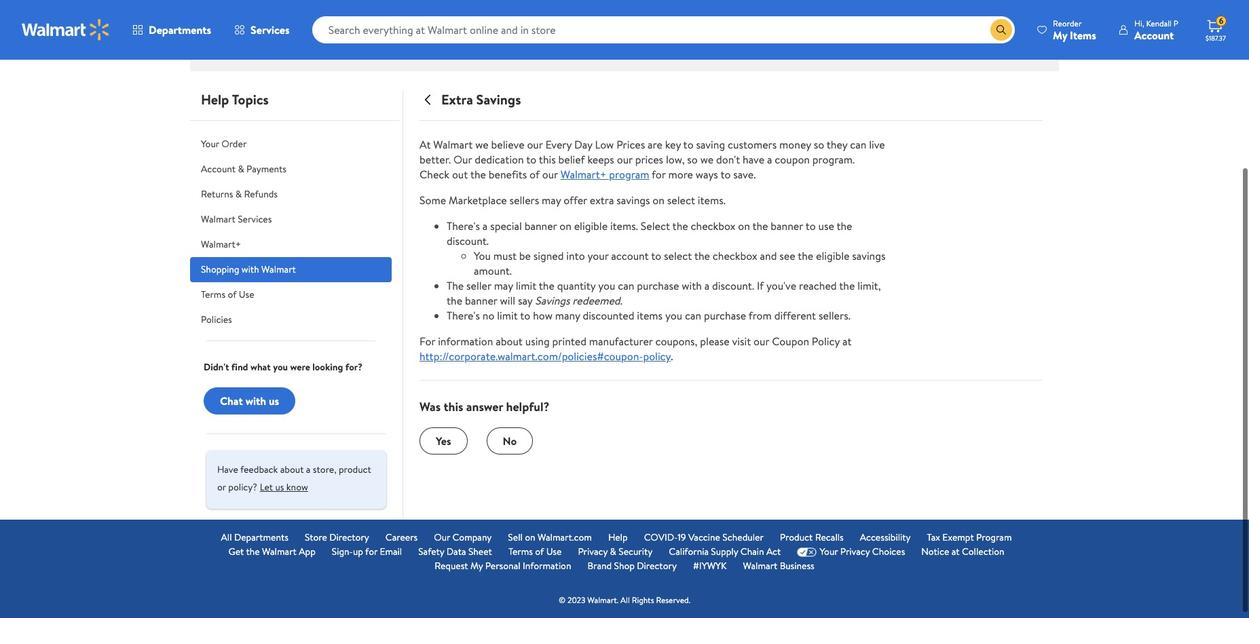 Task type: describe. For each thing, give the bounding box(es) containing it.
help
[[368, 9, 386, 22]]

0 vertical spatial terms
[[201, 288, 226, 302]]

into
[[567, 249, 585, 264]]

our right keeps
[[617, 152, 633, 167]]

at inside for information about using printed manufacturer coupons, please visit our coupon policy at http://corporate.walmart.com/policies#coupon-policy .
[[843, 334, 852, 349]]

at walmart we believe our every day low prices are key to saving customers money so they can live better. our dedication to this belief keeps our prices low, so we don't have a coupon program. check out the benefits of our
[[420, 137, 885, 182]]

collection
[[962, 545, 1005, 559]]

answer
[[466, 399, 503, 416]]

to left use
[[806, 219, 816, 234]]

the seller may limit the quantity you can purchase with a discount. if you've reached the limit, the banner will say
[[447, 278, 881, 308]]

you
[[474, 249, 491, 264]]

belief
[[559, 152, 585, 167]]

and
[[760, 249, 777, 264]]

your
[[588, 249, 609, 264]]

looking
[[312, 361, 343, 374]]

exempt
[[943, 531, 974, 545]]

0 horizontal spatial savings
[[476, 90, 521, 109]]

a inside there's a special banner on eligible items. select the checkbox on the banner to use the discount. you must be signed into your account to select the checkbox and see the eligible savings amount.
[[483, 219, 488, 234]]

coupons,
[[656, 334, 698, 349]]

your for your privacy choices
[[820, 545, 838, 559]]

topics
[[388, 9, 414, 22]]

to right the account
[[651, 249, 662, 264]]

let us know button
[[260, 477, 308, 498]]

walmart+ program link
[[561, 167, 650, 182]]

What do you need help with? search field
[[335, 22, 915, 55]]

there's for there's no limit to how many discounted items you can purchase from different sellers.
[[447, 308, 480, 323]]

know
[[286, 481, 308, 494]]

savings redeemed .
[[535, 293, 623, 308]]

sellers.
[[819, 308, 851, 323]]

your order link
[[190, 132, 392, 157]]

the up "and"
[[753, 219, 768, 234]]

1 horizontal spatial terms of use link
[[509, 545, 562, 560]]

special
[[490, 219, 522, 234]]

seller
[[467, 278, 492, 293]]

1 horizontal spatial we
[[701, 152, 714, 167]]

walmart+ for walmart+ program for more ways to save.
[[561, 167, 607, 182]]

the right use
[[837, 219, 853, 234]]

no
[[483, 308, 495, 323]]

the left limit,
[[840, 278, 855, 293]]

were
[[290, 361, 310, 374]]

visit
[[732, 334, 751, 349]]

. inside for information about using printed manufacturer coupons, please visit our coupon policy at http://corporate.walmart.com/policies#coupon-policy .
[[671, 349, 673, 364]]

on down walmart+ program for more ways to save.
[[653, 193, 665, 208]]

choices
[[873, 545, 905, 559]]

departments inside dropdown button
[[149, 22, 211, 37]]

walmart+ program for more ways to save.
[[561, 167, 759, 182]]

a inside 'at walmart we believe our every day low prices are key to saving customers money so they can live better. our dedication to this belief keeps our prices low, so we don't have a coupon program. check out the benefits of our'
[[767, 152, 773, 167]]

store directory
[[305, 531, 369, 545]]

0 horizontal spatial terms of use
[[201, 288, 254, 302]]

if
[[757, 278, 764, 293]]

0 horizontal spatial you
[[273, 361, 288, 374]]

0 vertical spatial may
[[542, 193, 561, 208]]

0 vertical spatial use
[[239, 288, 254, 302]]

product
[[780, 531, 813, 545]]

the right see
[[798, 249, 814, 264]]

2023
[[568, 595, 586, 606]]

store directory link
[[305, 531, 369, 545]]

2 horizontal spatial you
[[665, 308, 683, 323]]

1 vertical spatial eligible
[[816, 249, 850, 264]]

search icon image
[[996, 24, 1007, 35]]

shop
[[614, 560, 635, 573]]

banner inside the seller may limit the quantity you can purchase with a discount. if you've reached the limit, the banner will say
[[465, 293, 498, 308]]

walmart down returns
[[201, 213, 236, 226]]

to left how
[[520, 308, 531, 323]]

brand
[[588, 560, 612, 573]]

6
[[1219, 15, 1224, 27]]

of inside 'at walmart we believe our every day low prices are key to saving customers money so they can live better. our dedication to this belief keeps our prices low, so we don't have a coupon program. check out the benefits of our'
[[530, 167, 540, 182]]

©
[[559, 595, 566, 606]]

safety
[[418, 545, 444, 559]]

Search search field
[[312, 16, 1015, 43]]

1 horizontal spatial terms of use
[[509, 545, 562, 559]]

returns & refunds link
[[190, 182, 392, 207]]

0 horizontal spatial .
[[620, 293, 623, 308]]

2 vertical spatial of
[[535, 545, 544, 559]]

on down the some marketplace sellers may offer extra savings on select items.
[[560, 219, 572, 234]]

2 privacy from the left
[[841, 545, 870, 559]]

1 horizontal spatial purchase
[[704, 308, 746, 323]]

kendall
[[1147, 17, 1172, 29]]

chat with us button
[[204, 388, 296, 415]]

notice at collection link
[[922, 545, 1005, 560]]

walmart inside 'at walmart we believe our every day low prices are key to saving customers money so they can live better. our dedication to this belief keeps our prices low, so we don't have a coupon program. check out the benefits of our'
[[433, 137, 473, 152]]

have
[[743, 152, 765, 167]]

1 horizontal spatial use
[[546, 545, 562, 559]]

careers
[[386, 531, 418, 545]]

all departments link
[[221, 531, 289, 545]]

to right key
[[684, 137, 694, 152]]

data
[[447, 545, 466, 559]]

our company link
[[434, 531, 492, 545]]

get
[[228, 545, 244, 559]]

1 horizontal spatial can
[[685, 308, 702, 323]]

you've
[[767, 278, 797, 293]]

prices
[[635, 152, 664, 167]]

privacy choices icon image
[[798, 548, 817, 557]]

1 vertical spatial account
[[201, 162, 236, 176]]

1 horizontal spatial so
[[814, 137, 825, 152]]

ways
[[696, 167, 718, 182]]

chain
[[741, 545, 764, 559]]

1 vertical spatial of
[[228, 288, 237, 302]]

coupon
[[772, 334, 810, 349]]

$187.37
[[1206, 33, 1226, 43]]

california supply chain act
[[669, 545, 781, 559]]

account & payments link
[[190, 157, 392, 182]]

a inside "have feedback about a store, product or policy?"
[[306, 463, 311, 477]]

refunds
[[244, 187, 278, 201]]

savings inside there's a special banner on eligible items. select the checkbox on the banner to use the discount. you must be signed into your account to select the checkbox and see the eligible savings amount.
[[852, 249, 886, 264]]

you inside the seller may limit the quantity you can purchase with a discount. if you've reached the limit, the banner will say
[[598, 278, 616, 293]]

0 vertical spatial checkbox
[[691, 219, 736, 234]]

this inside 'at walmart we believe our every day low prices are key to saving customers money so they can live better. our dedication to this belief keeps our prices low, so we don't have a coupon program. check out the benefits of our'
[[539, 152, 556, 167]]

search help topics
[[338, 9, 414, 22]]

please
[[700, 334, 730, 349]]

policies link
[[190, 308, 392, 333]]

our left belief
[[542, 167, 558, 182]]

services button
[[223, 14, 301, 46]]

the inside 'at walmart we believe our every day low prices are key to saving customers money so they can live better. our dedication to this belief keeps our prices low, so we don't have a coupon program. check out the benefits of our'
[[471, 167, 486, 182]]

store
[[305, 531, 327, 545]]

our left "every"
[[527, 137, 543, 152]]

manufacturer
[[589, 334, 653, 349]]

money
[[780, 137, 811, 152]]

0 horizontal spatial so
[[688, 152, 698, 167]]

prices
[[617, 137, 645, 152]]

accessibility link
[[860, 531, 911, 545]]

have feedback about a store, product or policy?
[[217, 463, 371, 494]]

returns & refunds
[[201, 187, 278, 201]]

shopping with walmart
[[201, 263, 296, 276]]

walmart down walmart+ link
[[262, 263, 296, 276]]

must
[[494, 249, 517, 264]]

up
[[353, 545, 363, 559]]

account & payments
[[201, 162, 287, 176]]

privacy & security link
[[578, 545, 653, 560]]

extra
[[441, 90, 473, 109]]

walmart down chain on the right bottom
[[743, 560, 778, 573]]

may inside the seller may limit the quantity you can purchase with a discount. if you've reached the limit, the banner will say
[[494, 278, 513, 293]]

& for account
[[238, 162, 244, 176]]

1 horizontal spatial all
[[621, 595, 630, 606]]

product
[[339, 463, 371, 477]]

tax exempt program get the walmart app
[[228, 531, 1012, 559]]

reached
[[799, 278, 837, 293]]

your privacy choices link
[[798, 545, 905, 560]]

dedication
[[475, 152, 524, 167]]

all departments
[[221, 531, 289, 545]]

1 horizontal spatial directory
[[637, 560, 677, 573]]

there's no limit to how many discounted items you can purchase from different sellers.
[[447, 308, 851, 323]]

1 vertical spatial departments
[[234, 531, 289, 545]]

0 vertical spatial savings
[[617, 193, 650, 208]]

my inside reorder my items
[[1053, 28, 1068, 42]]

can inside the seller may limit the quantity you can purchase with a discount. if you've reached the limit, the banner will say
[[618, 278, 635, 293]]

find
[[231, 361, 248, 374]]

with for us
[[246, 394, 266, 409]]

offer
[[564, 193, 587, 208]]

1 horizontal spatial banner
[[525, 219, 557, 234]]

printed
[[553, 334, 587, 349]]

the left seller
[[447, 293, 463, 308]]

hi, kendall p account
[[1135, 17, 1179, 42]]

0 vertical spatial us
[[269, 394, 279, 409]]

about for a
[[280, 463, 304, 477]]

limit,
[[858, 278, 881, 293]]



Task type: locate. For each thing, give the bounding box(es) containing it.
this left belief
[[539, 152, 556, 167]]

Walmart Site-Wide search field
[[312, 16, 1015, 43]]

how
[[533, 308, 553, 323]]

with right chat
[[246, 394, 266, 409]]

the right say
[[539, 278, 555, 293]]

walmart+
[[561, 167, 607, 182], [201, 238, 241, 251]]

1 horizontal spatial at
[[952, 545, 960, 559]]

use down "shopping with walmart"
[[239, 288, 254, 302]]

0 vertical spatial walmart+
[[561, 167, 607, 182]]

banner left the will on the top
[[465, 293, 498, 308]]

believe
[[491, 137, 525, 152]]

with for walmart
[[242, 263, 259, 276]]

1 horizontal spatial departments
[[234, 531, 289, 545]]

the up the seller may limit the quantity you can purchase with a discount. if you've reached the limit, the banner will say
[[695, 249, 710, 264]]

0 vertical spatial my
[[1053, 28, 1068, 42]]

this right was
[[444, 399, 463, 416]]

1 vertical spatial services
[[238, 213, 272, 226]]

& for privacy
[[610, 545, 617, 559]]

discount. up amount.
[[447, 234, 489, 249]]

let
[[260, 481, 273, 494]]

2 horizontal spatial banner
[[771, 219, 803, 234]]

0 horizontal spatial privacy
[[578, 545, 608, 559]]

our inside for information about using printed manufacturer coupons, please visit our coupon policy at http://corporate.walmart.com/policies#coupon-policy .
[[754, 334, 770, 349]]

items
[[1070, 28, 1097, 42]]

directory down security
[[637, 560, 677, 573]]

account inside hi, kendall p account
[[1135, 28, 1174, 42]]

select inside there's a special banner on eligible items. select the checkbox on the banner to use the discount. you must be signed into your account to select the checkbox and see the eligible savings amount.
[[664, 249, 692, 264]]

policies
[[201, 313, 232, 327]]

at down the exempt
[[952, 545, 960, 559]]

items. inside there's a special banner on eligible items. select the checkbox on the banner to use the discount. you must be signed into your account to select the checkbox and see the eligible savings amount.
[[610, 219, 638, 234]]

customers
[[728, 137, 777, 152]]

0 horizontal spatial purchase
[[637, 278, 679, 293]]

us right let
[[275, 481, 284, 494]]

from
[[749, 308, 772, 323]]

1 vertical spatial limit
[[497, 308, 518, 323]]

a left if
[[705, 278, 710, 293]]

0 vertical spatial you
[[598, 278, 616, 293]]

your for your order
[[201, 137, 219, 151]]

0 vertical spatial terms of use
[[201, 288, 254, 302]]

marketplace
[[449, 193, 507, 208]]

0 horizontal spatial discount.
[[447, 234, 489, 249]]

get the walmart app link
[[228, 545, 316, 560]]

savings
[[617, 193, 650, 208], [852, 249, 886, 264]]

so left they
[[814, 137, 825, 152]]

sell
[[508, 531, 523, 545]]

discount. left if
[[712, 278, 755, 293]]

0 horizontal spatial we
[[476, 137, 489, 152]]

0 vertical spatial this
[[539, 152, 556, 167]]

feedback
[[240, 463, 278, 477]]

1 vertical spatial terms of use link
[[509, 545, 562, 560]]

a left "special"
[[483, 219, 488, 234]]

chat
[[220, 394, 243, 409]]

0 vertical spatial help
[[201, 90, 229, 109]]

at inside notice at collection request my personal information
[[952, 545, 960, 559]]

have
[[217, 463, 238, 477]]

be
[[519, 249, 531, 264]]

discount. inside there's a special banner on eligible items. select the checkbox on the banner to use the discount. you must be signed into your account to select the checkbox and see the eligible savings amount.
[[447, 234, 489, 249]]

california
[[669, 545, 709, 559]]

0 vertical spatial all
[[221, 531, 232, 545]]

safety data sheet
[[418, 545, 492, 559]]

terms down sell
[[509, 545, 533, 559]]

1 vertical spatial our
[[434, 531, 450, 545]]

every
[[546, 137, 572, 152]]

0 horizontal spatial for
[[365, 545, 378, 559]]

our inside 'at walmart we believe our every day low prices are key to saving customers money so they can live better. our dedication to this belief keeps our prices low, so we don't have a coupon program. check out the benefits of our'
[[454, 152, 472, 167]]

walmart+ up the offer
[[561, 167, 607, 182]]

your down recalls
[[820, 545, 838, 559]]

for for program
[[652, 167, 666, 182]]

1 vertical spatial terms of use
[[509, 545, 562, 559]]

to right believe
[[526, 152, 537, 167]]

to right the ways
[[721, 167, 731, 182]]

limit right the will on the top
[[516, 278, 537, 293]]

walmart services link
[[190, 207, 392, 232]]

there's down marketplace
[[447, 219, 480, 234]]

search
[[338, 9, 366, 22]]

we left don't
[[701, 152, 714, 167]]

walmart.
[[588, 595, 619, 606]]

1 vertical spatial for
[[365, 545, 378, 559]]

are
[[648, 137, 663, 152]]

different
[[775, 308, 816, 323]]

1 horizontal spatial our
[[454, 152, 472, 167]]

1 horizontal spatial help
[[608, 531, 628, 545]]

walmart business link
[[743, 560, 815, 574]]

app
[[299, 545, 316, 559]]

0 horizontal spatial terms
[[201, 288, 226, 302]]

eligible down the extra
[[574, 219, 608, 234]]

for right up
[[365, 545, 378, 559]]

1 vertical spatial use
[[546, 545, 562, 559]]

#iywyk
[[693, 560, 727, 573]]

our
[[454, 152, 472, 167], [434, 531, 450, 545]]

savings right extra
[[476, 90, 521, 109]]

company
[[453, 531, 492, 545]]

recalls
[[815, 531, 844, 545]]

0 vertical spatial discount.
[[447, 234, 489, 249]]

tax
[[927, 531, 941, 545]]

0 vertical spatial &
[[238, 162, 244, 176]]

1 horizontal spatial for
[[652, 167, 666, 182]]

the inside tax exempt program get the walmart app
[[246, 545, 260, 559]]

help left topics
[[201, 90, 229, 109]]

account up returns
[[201, 162, 236, 176]]

0 vertical spatial purchase
[[637, 278, 679, 293]]

notice at collection request my personal information
[[435, 545, 1005, 573]]

amount.
[[474, 264, 512, 278]]

items. down the ways
[[698, 193, 726, 208]]

terms
[[201, 288, 226, 302], [509, 545, 533, 559]]

0 vertical spatial savings
[[476, 90, 521, 109]]

privacy
[[578, 545, 608, 559], [841, 545, 870, 559]]

0 vertical spatial there's
[[447, 219, 480, 234]]

of up information
[[535, 545, 544, 559]]

. left please
[[671, 349, 673, 364]]

chat with us
[[220, 394, 279, 409]]

about up the know
[[280, 463, 304, 477]]

help for help link
[[608, 531, 628, 545]]

account left $187.37
[[1135, 28, 1174, 42]]

2 vertical spatial can
[[685, 308, 702, 323]]

walmart left app
[[262, 545, 297, 559]]

1 vertical spatial savings
[[535, 293, 570, 308]]

0 vertical spatial select
[[667, 193, 695, 208]]

1 there's from the top
[[447, 219, 480, 234]]

terms of use link down sell on walmart.com
[[509, 545, 562, 560]]

the down all departments
[[246, 545, 260, 559]]

0 horizontal spatial your
[[201, 137, 219, 151]]

quantity
[[557, 278, 596, 293]]

1 horizontal spatial may
[[542, 193, 561, 208]]

can inside 'at walmart we believe our every day low prices are key to saving customers money so they can live better. our dedication to this belief keeps our prices low, so we don't have a coupon program. check out the benefits of our'
[[850, 137, 867, 152]]

checkbox left "and"
[[713, 249, 758, 264]]

1 vertical spatial at
[[952, 545, 960, 559]]

1 vertical spatial savings
[[852, 249, 886, 264]]

0 horizontal spatial terms of use link
[[190, 283, 392, 308]]

terms up policies
[[201, 288, 226, 302]]

can
[[850, 137, 867, 152], [618, 278, 635, 293], [685, 308, 702, 323]]

0 vertical spatial can
[[850, 137, 867, 152]]

1 vertical spatial .
[[671, 349, 673, 364]]

0 vertical spatial our
[[454, 152, 472, 167]]

services inside dropdown button
[[251, 22, 290, 37]]

items. up the account
[[610, 219, 638, 234]]

no button
[[487, 428, 533, 455]]

you right items
[[665, 308, 683, 323]]

0 horizontal spatial my
[[471, 560, 483, 573]]

with inside the seller may limit the quantity you can purchase with a discount. if you've reached the limit, the banner will say
[[682, 278, 702, 293]]

0 horizontal spatial at
[[843, 334, 852, 349]]

information
[[438, 334, 493, 349]]

1 vertical spatial my
[[471, 560, 483, 573]]

2 there's from the top
[[447, 308, 480, 323]]

didn't find what you were looking for?
[[204, 361, 363, 374]]

1 horizontal spatial items.
[[698, 193, 726, 208]]

can left live
[[850, 137, 867, 152]]

our
[[527, 137, 543, 152], [617, 152, 633, 167], [542, 167, 558, 182], [754, 334, 770, 349]]

about inside for information about using printed manufacturer coupons, please visit our coupon policy at http://corporate.walmart.com/policies#coupon-policy .
[[496, 334, 523, 349]]

all up get
[[221, 531, 232, 545]]

use down sell on walmart.com
[[546, 545, 562, 559]]

savings down program
[[617, 193, 650, 208]]

may right seller
[[494, 278, 513, 293]]

departments
[[149, 22, 211, 37], [234, 531, 289, 545]]

at right policy
[[843, 334, 852, 349]]

& up shop
[[610, 545, 617, 559]]

on right sell
[[525, 531, 536, 545]]

can down the account
[[618, 278, 635, 293]]

there's inside there's a special banner on eligible items. select the checkbox on the banner to use the discount. you must be signed into your account to select the checkbox and see the eligible savings amount.
[[447, 219, 480, 234]]

about for using
[[496, 334, 523, 349]]

yes
[[436, 434, 451, 449]]

back image
[[420, 92, 436, 108]]

walmart+ for walmart+
[[201, 238, 241, 251]]

0 vertical spatial items.
[[698, 193, 726, 208]]

1 vertical spatial help
[[608, 531, 628, 545]]

1 vertical spatial can
[[618, 278, 635, 293]]

signed
[[534, 249, 564, 264]]

1 horizontal spatial privacy
[[841, 545, 870, 559]]

my
[[1053, 28, 1068, 42], [471, 560, 483, 573]]

a inside the seller may limit the quantity you can purchase with a discount. if you've reached the limit, the banner will say
[[705, 278, 710, 293]]

may left the offer
[[542, 193, 561, 208]]

1 vertical spatial this
[[444, 399, 463, 416]]

personal
[[485, 560, 521, 573]]

& up returns & refunds on the left of page
[[238, 162, 244, 176]]

1 vertical spatial items.
[[610, 219, 638, 234]]

savings right say
[[535, 293, 570, 308]]

there's for there's a special banner on eligible items. select the checkbox on the banner to use the discount. you must be signed into your account to select the checkbox and see the eligible savings amount.
[[447, 219, 480, 234]]

purchase up please
[[704, 308, 746, 323]]

order
[[222, 137, 247, 151]]

the right select
[[673, 219, 688, 234]]

1 vertical spatial us
[[275, 481, 284, 494]]

saving
[[696, 137, 725, 152]]

Search help topics search field
[[335, 9, 915, 55]]

0 horizontal spatial help
[[201, 90, 229, 109]]

for information about using printed manufacturer coupons, please visit our coupon policy at http://corporate.walmart.com/policies#coupon-policy .
[[420, 334, 852, 364]]

0 horizontal spatial this
[[444, 399, 463, 416]]

covid-19 vaccine scheduler link
[[644, 531, 764, 545]]

a right have at the right top of the page
[[767, 152, 773, 167]]

walmart inside tax exempt program get the walmart app
[[262, 545, 297, 559]]

my down sheet in the bottom of the page
[[471, 560, 483, 573]]

& for returns
[[235, 187, 242, 201]]

us down didn't find what you were looking for?
[[269, 394, 279, 409]]

limit right no
[[497, 308, 518, 323]]

using
[[525, 334, 550, 349]]

my inside notice at collection request my personal information
[[471, 560, 483, 573]]

with right shopping at left
[[242, 263, 259, 276]]

checkbox down the ways
[[691, 219, 736, 234]]

1 vertical spatial &
[[235, 187, 242, 201]]

purchase inside the seller may limit the quantity you can purchase with a discount. if you've reached the limit, the banner will say
[[637, 278, 679, 293]]

privacy up 'brand'
[[578, 545, 608, 559]]

about inside "have feedback about a store, product or policy?"
[[280, 463, 304, 477]]

1 vertical spatial may
[[494, 278, 513, 293]]

select down select
[[664, 249, 692, 264]]

http://corporate.walmart.com/policies#coupon-
[[420, 349, 643, 364]]

1 horizontal spatial savings
[[852, 249, 886, 264]]

the right out
[[471, 167, 486, 182]]

help up the "privacy & security" in the bottom of the page
[[608, 531, 628, 545]]

our company
[[434, 531, 492, 545]]

1 privacy from the left
[[578, 545, 608, 559]]

was this answer helpful?
[[420, 399, 550, 416]]

1 vertical spatial directory
[[637, 560, 677, 573]]

was
[[420, 399, 441, 416]]

0 horizontal spatial departments
[[149, 22, 211, 37]]

payments
[[247, 162, 287, 176]]

so right low,
[[688, 152, 698, 167]]

tax exempt program link
[[927, 531, 1012, 545]]

with inside button
[[246, 394, 266, 409]]

0 vertical spatial account
[[1135, 28, 1174, 42]]

0 horizontal spatial banner
[[465, 293, 498, 308]]

purchase up items
[[637, 278, 679, 293]]

1 horizontal spatial terms
[[509, 545, 533, 559]]

1 vertical spatial select
[[664, 249, 692, 264]]

for for up
[[365, 545, 378, 559]]

1 vertical spatial there's
[[447, 308, 480, 323]]

2 vertical spatial you
[[273, 361, 288, 374]]

0 horizontal spatial eligible
[[574, 219, 608, 234]]

2 vertical spatial &
[[610, 545, 617, 559]]

terms of use up information
[[509, 545, 562, 559]]

our right visit
[[754, 334, 770, 349]]

1 vertical spatial checkbox
[[713, 249, 758, 264]]

terms of use down shopping at left
[[201, 288, 254, 302]]

with up there's no limit to how many discounted items you can purchase from different sellers.
[[682, 278, 702, 293]]

all left rights
[[621, 595, 630, 606]]

discount. inside the seller may limit the quantity you can purchase with a discount. if you've reached the limit, the banner will say
[[712, 278, 755, 293]]

policy
[[812, 334, 840, 349]]

0 horizontal spatial directory
[[330, 531, 369, 545]]

eligible
[[574, 219, 608, 234], [816, 249, 850, 264]]

1 vertical spatial all
[[621, 595, 630, 606]]

0 horizontal spatial savings
[[617, 193, 650, 208]]

shopping
[[201, 263, 239, 276]]

walmart image
[[22, 19, 110, 41]]

our right better.
[[454, 152, 472, 167]]

0 vertical spatial terms of use link
[[190, 283, 392, 308]]

1 horizontal spatial my
[[1053, 28, 1068, 42]]

0 vertical spatial departments
[[149, 22, 211, 37]]

a left store,
[[306, 463, 311, 477]]

0 horizontal spatial all
[[221, 531, 232, 545]]

1 vertical spatial purchase
[[704, 308, 746, 323]]

1 horizontal spatial this
[[539, 152, 556, 167]]

select down more
[[667, 193, 695, 208]]

2 vertical spatial with
[[246, 394, 266, 409]]

walmart business
[[743, 560, 815, 573]]

about left using
[[496, 334, 523, 349]]

of right benefits
[[530, 167, 540, 182]]

use
[[819, 219, 835, 234]]

you up the discounted
[[598, 278, 616, 293]]

can up coupons,
[[685, 308, 702, 323]]

0 vertical spatial with
[[242, 263, 259, 276]]

departments button
[[121, 14, 223, 46]]

walmart+ link
[[190, 232, 392, 257]]

use
[[239, 288, 254, 302], [546, 545, 562, 559]]

your left order
[[201, 137, 219, 151]]

0 horizontal spatial about
[[280, 463, 304, 477]]

1 horizontal spatial your
[[820, 545, 838, 559]]

sheet
[[469, 545, 492, 559]]

1 horizontal spatial account
[[1135, 28, 1174, 42]]

terms of use link down "shopping with walmart"
[[190, 283, 392, 308]]

walmart right at
[[433, 137, 473, 152]]

hi,
[[1135, 17, 1145, 29]]

save.
[[734, 167, 756, 182]]

1 horizontal spatial you
[[598, 278, 616, 293]]

1 vertical spatial about
[[280, 463, 304, 477]]

on down save.
[[738, 219, 750, 234]]

your privacy choices
[[820, 545, 905, 559]]

items
[[637, 308, 663, 323]]

request
[[435, 560, 468, 573]]

0 vertical spatial directory
[[330, 531, 369, 545]]

this
[[539, 152, 556, 167], [444, 399, 463, 416]]

#iywyk link
[[693, 560, 727, 574]]

careers link
[[386, 531, 418, 545]]

http://corporate.walmart.com/policies#coupon-policy link
[[420, 349, 671, 364]]

walmart+ up shopping at left
[[201, 238, 241, 251]]

topics
[[232, 90, 269, 109]]

privacy down recalls
[[841, 545, 870, 559]]

1 horizontal spatial savings
[[535, 293, 570, 308]]

banner up see
[[771, 219, 803, 234]]

0 vertical spatial for
[[652, 167, 666, 182]]

0 horizontal spatial account
[[201, 162, 236, 176]]

of down shopping at left
[[228, 288, 237, 302]]

help for help topics
[[201, 90, 229, 109]]

limit inside the seller may limit the quantity you can purchase with a discount. if you've reached the limit, the banner will say
[[516, 278, 537, 293]]

1 horizontal spatial about
[[496, 334, 523, 349]]

. left items
[[620, 293, 623, 308]]

your order
[[201, 137, 247, 151]]



Task type: vqa. For each thing, say whether or not it's contained in the screenshot.
Supplies in the Seasonal Decor & Party Supplies
no



